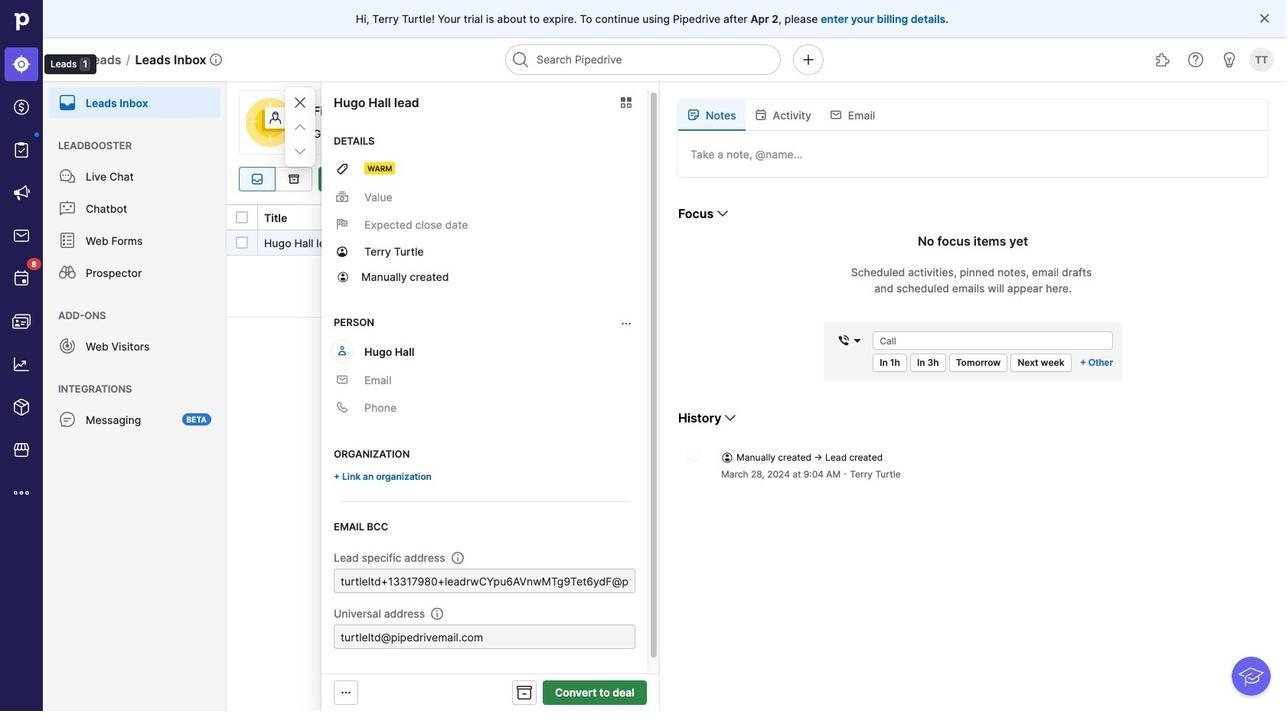 Task type: locate. For each thing, give the bounding box(es) containing it.
archive image
[[284, 173, 303, 185]]

color undefined image right the sales inbox icon
[[58, 231, 77, 250]]

grid
[[227, 204, 1286, 711]]

None field
[[833, 332, 867, 350]]

menu
[[0, 0, 97, 711], [43, 81, 227, 711]]

color primary image
[[1259, 12, 1271, 25], [291, 93, 309, 112], [755, 109, 767, 121], [830, 109, 842, 121], [291, 142, 309, 161], [1017, 173, 1035, 185], [1120, 173, 1139, 185], [1153, 173, 1171, 185], [1220, 173, 1238, 185], [1252, 173, 1270, 185], [714, 204, 732, 223], [721, 451, 733, 464], [515, 684, 534, 702]]

color muted image
[[336, 191, 348, 203], [336, 401, 348, 413]]

color undefined image right campaigns icon
[[58, 167, 77, 185]]

color undefined image
[[12, 141, 31, 159], [58, 167, 77, 185], [58, 231, 77, 250]]

deals image
[[12, 98, 31, 116]]

color primary image
[[617, 96, 635, 109], [688, 109, 700, 121], [291, 118, 309, 136], [336, 163, 348, 175], [322, 173, 340, 185], [935, 173, 954, 185], [1049, 173, 1068, 185], [236, 211, 248, 224], [236, 237, 248, 249], [336, 246, 348, 258], [337, 271, 349, 283], [838, 335, 850, 347], [851, 335, 864, 347], [722, 409, 740, 427], [340, 687, 352, 699]]

more image
[[12, 484, 31, 502]]

row
[[227, 230, 1286, 258]]

0 vertical spatial info image
[[209, 54, 222, 66]]

0 vertical spatial color muted image
[[336, 191, 348, 203]]

info image
[[209, 54, 222, 66], [451, 552, 464, 564], [431, 608, 443, 620]]

color secondary image
[[688, 449, 700, 461]]

Call text field
[[873, 332, 1113, 350]]

menu toggle image
[[58, 51, 77, 69]]

1 vertical spatial color undefined image
[[58, 167, 77, 185]]

1 vertical spatial info image
[[451, 552, 464, 564]]

0 horizontal spatial info image
[[209, 54, 222, 66]]

1 vertical spatial color muted image
[[336, 401, 348, 413]]

None text field
[[334, 625, 635, 649]]

1 color muted image from the top
[[336, 191, 348, 203]]

None text field
[[334, 569, 635, 593]]

0 vertical spatial color muted image
[[336, 218, 348, 230]]

2 vertical spatial color muted image
[[336, 374, 348, 386]]

sales assistant image
[[1220, 51, 1239, 69]]

color active image
[[336, 345, 348, 357]]

home image
[[10, 10, 33, 33]]

color undefined image down 'deals' image at the left top of page
[[12, 141, 31, 159]]

2 vertical spatial info image
[[431, 608, 443, 620]]

sales inbox image
[[12, 227, 31, 245]]

color muted image
[[336, 218, 348, 230], [620, 318, 632, 330], [336, 374, 348, 386]]

menu item
[[0, 43, 43, 86], [43, 81, 227, 118]]

color undefined image
[[58, 93, 77, 112], [58, 199, 77, 217], [58, 263, 77, 282], [12, 270, 31, 288], [58, 337, 77, 355], [58, 410, 77, 429]]

0 vertical spatial color undefined image
[[12, 141, 31, 159]]



Task type: describe. For each thing, give the bounding box(es) containing it.
inbox image
[[248, 173, 266, 185]]

2 color muted image from the top
[[336, 401, 348, 413]]

1 horizontal spatial info image
[[431, 608, 443, 620]]

quick add image
[[799, 51, 818, 69]]

insights image
[[12, 355, 31, 374]]

add lead options image
[[378, 173, 396, 185]]

2 horizontal spatial info image
[[451, 552, 464, 564]]

quick help image
[[1187, 51, 1205, 69]]

marketplace image
[[12, 441, 31, 459]]

knowledge center bot, also known as kc bot is an onboarding assistant that allows you to see the list of onboarding items in one place for quick and easy reference. this improves your in-app experience. image
[[1232, 657, 1271, 696]]

2 vertical spatial color undefined image
[[58, 231, 77, 250]]

1 vertical spatial color muted image
[[620, 318, 632, 330]]

color warning image
[[417, 237, 430, 249]]

products image
[[12, 398, 31, 417]]

contacts image
[[12, 312, 31, 331]]

color primary image inside add lead element
[[322, 173, 340, 185]]

Search Pipedrive field
[[505, 44, 781, 75]]

campaigns image
[[12, 184, 31, 202]]

leads image
[[12, 55, 31, 74]]

add lead element
[[319, 167, 399, 191]]



Task type: vqa. For each thing, say whether or not it's contained in the screenshot.
bottommost More actions image
no



